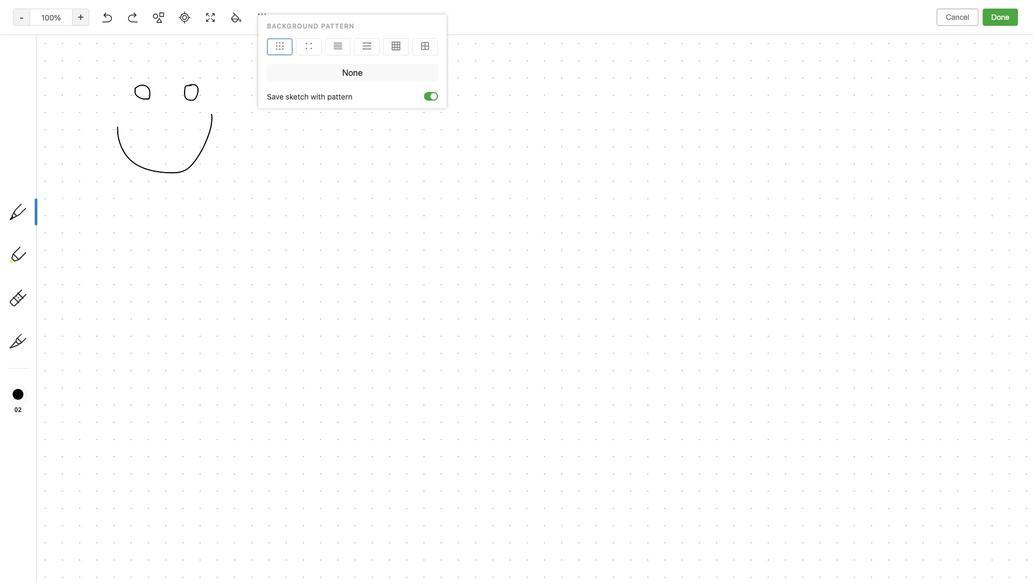 Task type: locate. For each thing, give the bounding box(es) containing it.
Note Editor text field
[[0, 0, 1033, 581]]

notes left '('
[[24, 123, 44, 132]]

try evernote personal for free:
[[404, 6, 514, 15]]

only you
[[931, 30, 960, 38]]

eggs
[[159, 159, 177, 168]]

for
[[484, 6, 494, 15]]

new
[[24, 62, 39, 71]]

notebooks link
[[0, 160, 129, 177]]

share button
[[968, 26, 1007, 43]]

first notebook
[[380, 30, 429, 38]]

grocery
[[143, 148, 172, 157]]

1 horizontal spatial notes
[[152, 32, 182, 45]]

you
[[948, 30, 960, 38]]

last edited on nov 16, 2023
[[343, 55, 440, 64]]

None search field
[[14, 31, 115, 51]]

me
[[67, 198, 78, 207]]

notes
[[152, 32, 182, 45], [24, 123, 44, 132]]

notes for notes (
[[24, 123, 44, 132]]

tags button
[[0, 177, 129, 194]]

sugar
[[179, 159, 199, 168]]

note window element
[[0, 0, 1033, 581]]

2 notes
[[142, 55, 168, 64]]

Search text field
[[14, 31, 115, 51]]

notes (
[[24, 123, 50, 132]]

notes inside note list element
[[152, 32, 182, 45]]

notes inside tree
[[24, 123, 44, 132]]

notes up 'notes'
[[152, 32, 182, 45]]

(
[[47, 123, 50, 131]]

last
[[343, 55, 358, 64]]

upgrade button
[[6, 532, 123, 553]]

list
[[174, 148, 187, 157]]

0 vertical spatial notes
[[152, 32, 182, 45]]

0 horizontal spatial notes
[[24, 123, 44, 132]]

tree containing home
[[0, 84, 129, 522]]

shared
[[24, 198, 48, 207]]

2
[[142, 55, 147, 64]]

notes for notes
[[152, 32, 182, 45]]

tree
[[0, 84, 129, 522]]

tasks
[[24, 140, 43, 149]]

personal
[[451, 6, 482, 15]]

free:
[[496, 6, 514, 15]]

1 vertical spatial notes
[[24, 123, 44, 132]]

grocery list milk eggs sugar cheese
[[143, 148, 227, 168]]

only
[[931, 30, 946, 38]]

trash link
[[0, 218, 129, 235]]

cheese
[[201, 159, 227, 168]]

with
[[50, 198, 65, 207]]

tasks button
[[0, 136, 129, 153]]



Task type: describe. For each thing, give the bounding box(es) containing it.
trash
[[24, 222, 43, 231]]

nov
[[394, 55, 408, 64]]

home link
[[0, 84, 129, 102]]

ago
[[179, 182, 190, 189]]

shared with me
[[24, 198, 78, 207]]

22
[[143, 182, 151, 189]]

shortcuts
[[24, 106, 58, 115]]

upgrade
[[56, 538, 88, 547]]

share
[[977, 30, 998, 39]]

expand note image
[[342, 28, 355, 41]]

22 minutes ago
[[143, 182, 190, 189]]

shared with me link
[[0, 194, 129, 212]]

2023
[[422, 55, 440, 64]]

edited
[[360, 55, 382, 64]]

notebook
[[397, 30, 429, 38]]

minutes
[[153, 182, 177, 189]]

notes
[[149, 55, 168, 64]]

untitled
[[143, 83, 172, 92]]

on
[[384, 55, 392, 64]]

16,
[[410, 55, 420, 64]]

first notebook button
[[367, 27, 432, 42]]

home
[[24, 89, 44, 97]]

milk
[[143, 159, 157, 168]]

new button
[[6, 57, 123, 76]]

notebooks
[[24, 164, 62, 173]]

tags
[[24, 181, 41, 190]]

shortcuts button
[[0, 102, 129, 119]]

try
[[404, 6, 416, 15]]

first
[[380, 30, 395, 38]]

note list element
[[129, 22, 334, 581]]

untitled button
[[129, 73, 334, 138]]

settings image
[[110, 9, 123, 22]]

evernote
[[418, 6, 449, 15]]



Task type: vqa. For each thing, say whether or not it's contained in the screenshot.
second tab list from the bottom
no



